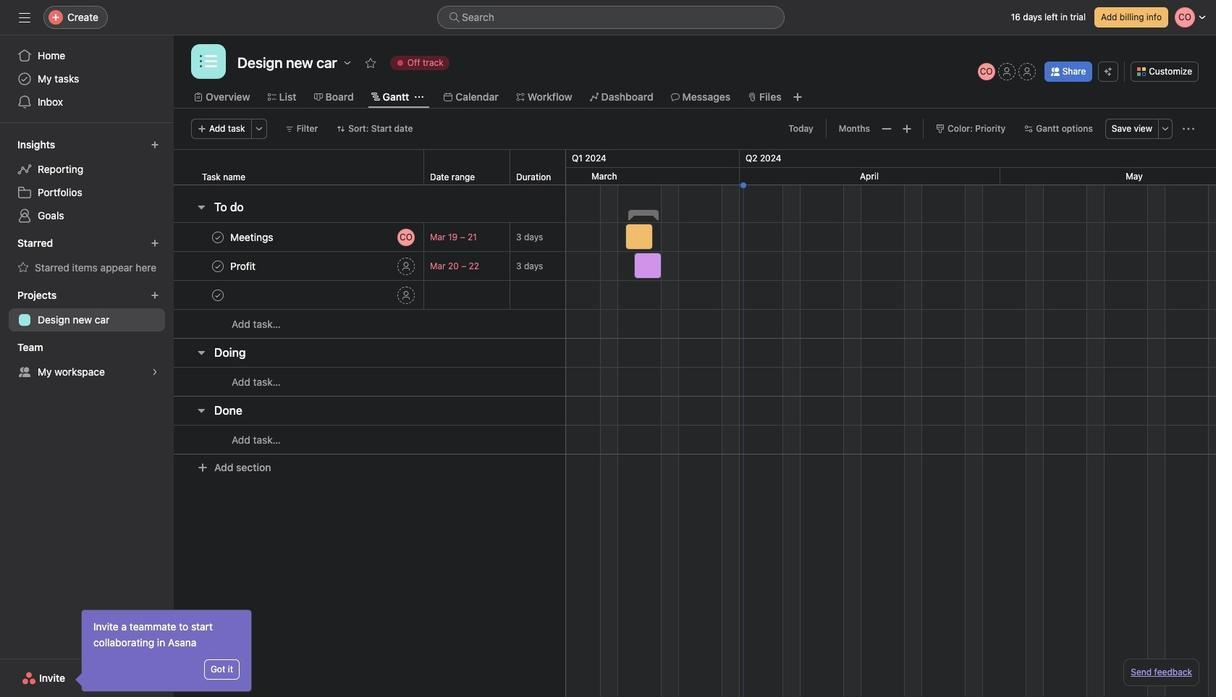 Task type: describe. For each thing, give the bounding box(es) containing it.
zoom in image
[[902, 123, 913, 135]]

more options image
[[1162, 125, 1171, 133]]

global element
[[0, 35, 174, 122]]

1 row from the top
[[174, 309, 566, 339]]

mark complete checkbox for meetings 'cell'
[[209, 229, 227, 246]]

task name text field for mark complete checkbox inside meetings 'cell'
[[227, 230, 278, 244]]

mark complete checkbox for profit cell
[[209, 258, 227, 275]]

collapse task list for this group image
[[196, 405, 207, 417]]

zoom out image
[[882, 123, 893, 135]]

ask ai image
[[1105, 67, 1114, 76]]

1 collapse task list for this group image from the top
[[196, 201, 207, 213]]

new project or portfolio image
[[151, 291, 159, 300]]

3 list item from the top
[[173, 280, 566, 310]]

starred element
[[0, 230, 174, 283]]

manage project members image
[[978, 63, 996, 80]]

0 horizontal spatial more actions image
[[255, 125, 263, 133]]

profit cell
[[173, 251, 424, 281]]

row for 1st collapse task list for this group image from the bottom
[[174, 367, 566, 397]]

insights element
[[0, 132, 174, 230]]



Task type: vqa. For each thing, say whether or not it's contained in the screenshot.
Task name text box associated with Meetings cell
yes



Task type: locate. For each thing, give the bounding box(es) containing it.
2 task name text field from the top
[[227, 259, 260, 273]]

1 vertical spatial task name text field
[[227, 259, 260, 273]]

2 mark complete image from the top
[[209, 286, 227, 304]]

1 horizontal spatial more actions image
[[1184, 123, 1195, 135]]

cell
[[173, 280, 424, 310]]

1 vertical spatial mark complete image
[[209, 286, 227, 304]]

0 vertical spatial mark complete checkbox
[[209, 229, 227, 246]]

tooltip
[[78, 611, 251, 692]]

mark complete image inside profit cell
[[209, 258, 227, 275]]

2 vertical spatial row
[[174, 425, 566, 455]]

tab actions image
[[415, 93, 424, 101]]

0 vertical spatial row
[[174, 309, 566, 339]]

0 vertical spatial mark complete image
[[209, 258, 227, 275]]

task name text field inside meetings 'cell'
[[227, 230, 278, 244]]

add tab image
[[792, 91, 804, 103]]

new insights image
[[151, 141, 159, 149]]

task name text field for mark complete checkbox inside the profit cell
[[227, 259, 260, 273]]

Mark complete checkbox
[[209, 229, 227, 246], [209, 258, 227, 275], [209, 286, 227, 304]]

add to starred image
[[365, 57, 376, 69]]

task name text field down meetings 'cell'
[[227, 259, 260, 273]]

mark complete image for 1st mark complete checkbox from the bottom of the page
[[209, 286, 227, 304]]

mark complete image for mark complete checkbox inside the profit cell
[[209, 258, 227, 275]]

2 collapse task list for this group image from the top
[[196, 347, 207, 359]]

1 task name text field from the top
[[227, 230, 278, 244]]

row for collapse task list for this group icon
[[174, 425, 566, 455]]

1 mark complete image from the top
[[209, 258, 227, 275]]

add items to starred image
[[151, 239, 159, 248]]

3 row from the top
[[174, 425, 566, 455]]

mark complete image
[[209, 258, 227, 275], [209, 286, 227, 304]]

1 vertical spatial row
[[174, 367, 566, 397]]

1 mark complete checkbox from the top
[[209, 229, 227, 246]]

0 vertical spatial collapse task list for this group image
[[196, 201, 207, 213]]

list image
[[200, 53, 217, 70]]

meetings cell
[[173, 222, 424, 252]]

mark complete checkbox inside profit cell
[[209, 258, 227, 275]]

teams element
[[0, 335, 174, 387]]

projects element
[[0, 283, 174, 335]]

0 vertical spatial task name text field
[[227, 230, 278, 244]]

1 vertical spatial collapse task list for this group image
[[196, 347, 207, 359]]

2 row from the top
[[174, 367, 566, 397]]

2 mark complete checkbox from the top
[[209, 258, 227, 275]]

mark complete image
[[209, 229, 227, 246]]

Task name text field
[[227, 230, 278, 244], [227, 259, 260, 273]]

1 list item from the top
[[173, 222, 566, 252]]

hide sidebar image
[[19, 12, 30, 23]]

list box
[[438, 6, 785, 29]]

collapse task list for this group image
[[196, 201, 207, 213], [196, 347, 207, 359]]

task name text field right mark complete image
[[227, 230, 278, 244]]

task name text field inside profit cell
[[227, 259, 260, 273]]

2 list item from the top
[[173, 251, 566, 281]]

None text field
[[511, 253, 566, 279]]

3 mark complete checkbox from the top
[[209, 286, 227, 304]]

mark complete checkbox inside meetings 'cell'
[[209, 229, 227, 246]]

row
[[174, 309, 566, 339], [174, 367, 566, 397], [174, 425, 566, 455]]

list item
[[173, 222, 566, 252], [173, 251, 566, 281], [173, 280, 566, 310]]

more actions image
[[1184, 123, 1195, 135], [255, 125, 263, 133]]

toggle assignee popover image
[[398, 229, 415, 246]]

1 vertical spatial mark complete checkbox
[[209, 258, 227, 275]]

None text field
[[511, 224, 566, 250], [511, 282, 566, 308], [511, 224, 566, 250], [511, 282, 566, 308]]

2 vertical spatial mark complete checkbox
[[209, 286, 227, 304]]

see details, my workspace image
[[151, 368, 159, 377]]



